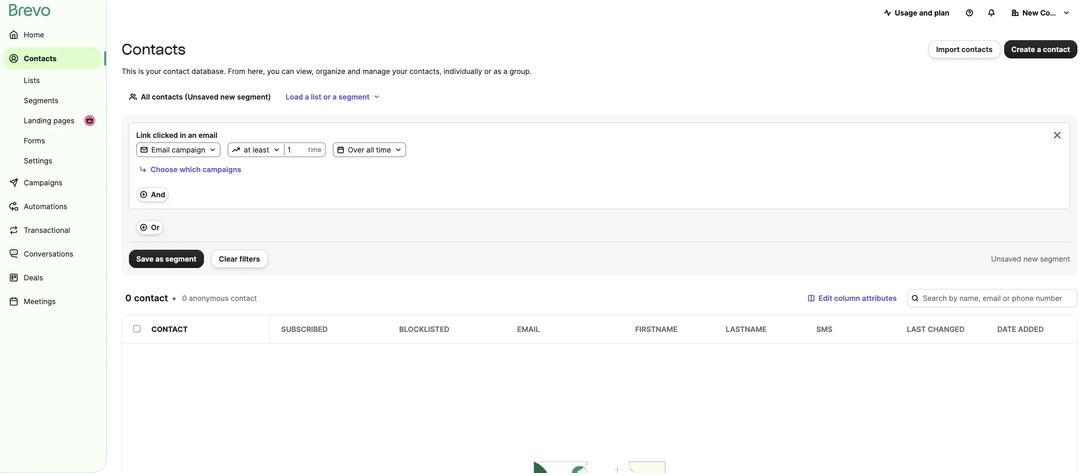 Task type: describe. For each thing, give the bounding box(es) containing it.
segment inside button
[[339, 92, 370, 102]]

automations link
[[4, 196, 101, 218]]

at least button
[[228, 145, 284, 156]]

at
[[244, 145, 251, 155]]

segment for unsaved new segment
[[1040, 255, 1071, 264]]

least
[[253, 145, 269, 155]]

conversations
[[24, 250, 73, 259]]

unsaved
[[992, 255, 1022, 264]]

conversations link
[[4, 243, 101, 265]]

changed
[[928, 325, 965, 334]]

(unsaved
[[185, 92, 219, 102]]

all contacts (unsaved new segment)
[[141, 92, 271, 102]]

view,
[[296, 67, 314, 76]]

plan
[[935, 8, 950, 17]]

contacts for import
[[962, 45, 993, 54]]

contact inside 0 contact + 0 anonymous contact
[[231, 294, 257, 303]]

or
[[151, 223, 160, 232]]

here,
[[248, 67, 265, 76]]

over all time button
[[333, 145, 406, 156]]

and inside button
[[920, 8, 933, 17]]

unsaved new segment
[[992, 255, 1071, 264]]

usage and plan
[[895, 8, 950, 17]]

save
[[136, 255, 154, 264]]

lists
[[24, 76, 40, 85]]

0 horizontal spatial new
[[220, 92, 235, 102]]

contact left database.
[[163, 67, 190, 76]]

save as segment
[[136, 255, 197, 264]]

this is your contact database. from here, you can view, organize and manage your contacts, individually or as a group.
[[122, 67, 532, 76]]

firstname
[[636, 325, 678, 334]]

campaign
[[172, 145, 205, 155]]

in
[[180, 131, 186, 140]]

1 horizontal spatial or
[[484, 67, 492, 76]]

edit
[[819, 294, 833, 303]]

attributes
[[862, 294, 897, 303]]

automations
[[24, 202, 67, 211]]

which
[[180, 165, 201, 174]]

anonymous
[[189, 294, 229, 303]]

forms
[[24, 136, 45, 145]]

2 your from the left
[[392, 67, 408, 76]]

+
[[172, 294, 177, 303]]

subscribed
[[281, 325, 328, 334]]

email
[[199, 131, 217, 140]]

list
[[311, 92, 322, 102]]

choose which campaigns button
[[136, 163, 245, 177]]

transactional
[[24, 226, 70, 235]]

contacts for all
[[152, 92, 183, 102]]

filters
[[240, 255, 260, 264]]

edit column attributes
[[819, 294, 897, 303]]

meetings
[[24, 297, 56, 307]]

Search by name, email or phone number search field
[[908, 290, 1078, 308]]

pages
[[53, 116, 75, 125]]

forms link
[[4, 132, 101, 150]]

contacts link
[[4, 48, 101, 70]]

segments link
[[4, 92, 101, 110]]

all
[[141, 92, 150, 102]]

at least
[[244, 145, 269, 155]]

lastname
[[726, 325, 767, 334]]

you
[[267, 67, 280, 76]]

this
[[122, 67, 136, 76]]

time inside button
[[376, 145, 391, 155]]

email
[[151, 145, 170, 155]]

usage
[[895, 8, 918, 17]]

deals
[[24, 274, 43, 283]]

email campaign button
[[137, 145, 220, 156]]

a left list
[[305, 92, 309, 102]]

new company
[[1023, 8, 1074, 17]]

segment)
[[237, 92, 271, 102]]

can
[[282, 67, 294, 76]]

column
[[835, 294, 861, 303]]

is
[[138, 67, 144, 76]]

home link
[[4, 24, 101, 46]]

all
[[367, 145, 374, 155]]

email
[[517, 325, 540, 334]]

clicked
[[153, 131, 178, 140]]

link
[[136, 131, 151, 140]]

campaigns
[[203, 165, 241, 174]]

landing pages
[[24, 116, 75, 125]]



Task type: locate. For each thing, give the bounding box(es) containing it.
0 right +
[[182, 294, 187, 303]]

a right list
[[333, 92, 337, 102]]

over all time
[[348, 145, 391, 155]]

date
[[998, 325, 1017, 334]]

contacts
[[962, 45, 993, 54], [152, 92, 183, 102]]

settings link
[[4, 152, 101, 170]]

a right create
[[1037, 45, 1042, 54]]

your
[[146, 67, 161, 76], [392, 67, 408, 76]]

1 horizontal spatial time
[[376, 145, 391, 155]]

as inside save as segment button
[[155, 255, 164, 264]]

1 horizontal spatial contacts
[[962, 45, 993, 54]]

last
[[907, 325, 926, 334]]

landing
[[24, 116, 51, 125]]

contact
[[1043, 45, 1071, 54], [163, 67, 190, 76], [134, 293, 168, 304], [231, 294, 257, 303]]

or
[[484, 67, 492, 76], [323, 92, 331, 102]]

edit column attributes button
[[801, 290, 905, 308]]

0 horizontal spatial or
[[323, 92, 331, 102]]

1 horizontal spatial as
[[494, 67, 502, 76]]

contact
[[151, 325, 188, 334]]

and left plan
[[920, 8, 933, 17]]

0 vertical spatial as
[[494, 67, 502, 76]]

contacts up lists
[[24, 54, 57, 63]]

0 horizontal spatial and
[[348, 67, 361, 76]]

1 horizontal spatial contacts
[[122, 41, 186, 58]]

over
[[348, 145, 364, 155]]

0 contact + 0 anonymous contact
[[125, 293, 257, 304]]

contact right the anonymous
[[231, 294, 257, 303]]

organize
[[316, 67, 346, 76]]

an
[[188, 131, 197, 140]]

create a contact
[[1012, 45, 1071, 54]]

landing pages link
[[4, 112, 101, 130]]

0 horizontal spatial your
[[146, 67, 161, 76]]

contact right create
[[1043, 45, 1071, 54]]

contacts
[[122, 41, 186, 58], [24, 54, 57, 63]]

contact left +
[[134, 293, 168, 304]]

1 vertical spatial as
[[155, 255, 164, 264]]

1 horizontal spatial and
[[920, 8, 933, 17]]

segment
[[339, 92, 370, 102], [165, 255, 197, 264], [1040, 255, 1071, 264]]

0 horizontal spatial segment
[[165, 255, 197, 264]]

1 horizontal spatial new
[[1024, 255, 1038, 264]]

1 vertical spatial contacts
[[152, 92, 183, 102]]

contact inside the create a contact button
[[1043, 45, 1071, 54]]

0 vertical spatial new
[[220, 92, 235, 102]]

database.
[[192, 67, 226, 76]]

individually
[[444, 67, 482, 76]]

None number field
[[284, 145, 308, 155]]

1 horizontal spatial your
[[392, 67, 408, 76]]

load a list or a segment button
[[278, 88, 388, 106]]

0 left +
[[125, 293, 132, 304]]

clear
[[219, 255, 238, 264]]

load a list or a segment
[[286, 92, 370, 102]]

1 horizontal spatial segment
[[339, 92, 370, 102]]

choose which campaigns
[[151, 165, 241, 174]]

0 horizontal spatial contacts
[[152, 92, 183, 102]]

sms
[[817, 325, 833, 334]]

contacts right 'all'
[[152, 92, 183, 102]]

a inside button
[[1037, 45, 1042, 54]]

clear filters button
[[211, 250, 268, 269]]

usage and plan button
[[877, 4, 957, 22]]

your right manage
[[392, 67, 408, 76]]

and
[[151, 190, 165, 199]]

1 vertical spatial or
[[323, 92, 331, 102]]

0 inside 0 contact + 0 anonymous contact
[[182, 294, 187, 303]]

or button
[[136, 221, 163, 235]]

email campaign
[[151, 145, 205, 155]]

lists link
[[4, 71, 101, 90]]

home
[[24, 30, 44, 39]]

as left group.
[[494, 67, 502, 76]]

segments
[[24, 96, 59, 105]]

segment inside button
[[165, 255, 197, 264]]

0 horizontal spatial contacts
[[24, 54, 57, 63]]

new
[[1023, 8, 1039, 17]]

import contacts
[[937, 45, 993, 54]]

1 horizontal spatial 0
[[182, 294, 187, 303]]

time
[[376, 145, 391, 155], [308, 146, 321, 154]]

save as segment button
[[129, 250, 204, 269]]

deals link
[[4, 267, 101, 289]]

left___rvooi image
[[86, 117, 93, 124]]

1 vertical spatial new
[[1024, 255, 1038, 264]]

2 horizontal spatial segment
[[1040, 255, 1071, 264]]

campaigns link
[[4, 172, 101, 194]]

time left "over"
[[308, 146, 321, 154]]

0 vertical spatial or
[[484, 67, 492, 76]]

clear filters
[[219, 255, 260, 264]]

or right list
[[323, 92, 331, 102]]

or inside button
[[323, 92, 331, 102]]

import contacts button
[[929, 40, 1001, 59]]

0 vertical spatial and
[[920, 8, 933, 17]]

a left group.
[[504, 67, 508, 76]]

transactional link
[[4, 220, 101, 242]]

new right (unsaved
[[220, 92, 235, 102]]

and left manage
[[348, 67, 361, 76]]

1 your from the left
[[146, 67, 161, 76]]

1 vertical spatial and
[[348, 67, 361, 76]]

or right the "individually"
[[484, 67, 492, 76]]

contacts inside import contacts button
[[962, 45, 993, 54]]

new right unsaved
[[1024, 255, 1038, 264]]

added
[[1019, 325, 1044, 334]]

as
[[494, 67, 502, 76], [155, 255, 164, 264]]

new company button
[[1005, 4, 1078, 22]]

your right is
[[146, 67, 161, 76]]

a
[[1037, 45, 1042, 54], [504, 67, 508, 76], [305, 92, 309, 102], [333, 92, 337, 102]]

link clicked in an email
[[136, 131, 217, 140]]

time right all
[[376, 145, 391, 155]]

and button
[[136, 188, 169, 202]]

0 horizontal spatial time
[[308, 146, 321, 154]]

0 horizontal spatial as
[[155, 255, 164, 264]]

from
[[228, 67, 246, 76]]

contacts up is
[[122, 41, 186, 58]]

0 horizontal spatial 0
[[125, 293, 132, 304]]

0 vertical spatial contacts
[[962, 45, 993, 54]]

as right save
[[155, 255, 164, 264]]

0
[[125, 293, 132, 304], [182, 294, 187, 303]]

contacts right import
[[962, 45, 993, 54]]

segment for save as segment
[[165, 255, 197, 264]]

create a contact button
[[1005, 40, 1078, 59]]

last changed
[[907, 325, 965, 334]]

date added
[[998, 325, 1044, 334]]

campaigns
[[24, 178, 63, 188]]

blocklisted
[[399, 325, 450, 334]]

company
[[1041, 8, 1074, 17]]

group.
[[510, 67, 532, 76]]

manage
[[363, 67, 390, 76]]

contacts,
[[410, 67, 442, 76]]



Task type: vqa. For each thing, say whether or not it's contained in the screenshot.
FIELD
no



